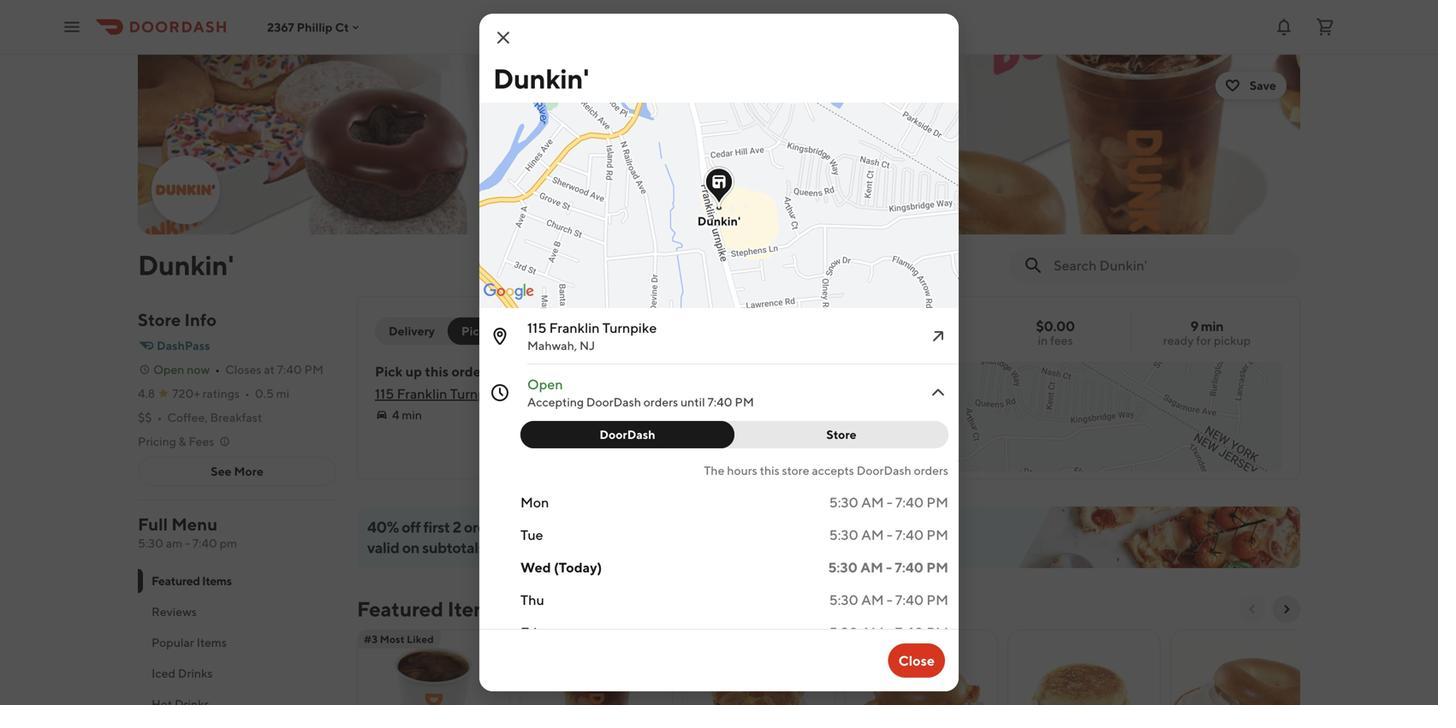 Task type: locate. For each thing, give the bounding box(es) containing it.
min for 4
[[402, 408, 422, 422]]

close dunkin' image
[[493, 27, 514, 48]]

0 vertical spatial franklin
[[549, 320, 600, 336]]

see more button
[[139, 458, 336, 486]]

115 inside pick up this order at: 115 franklin turnpike
[[375, 386, 394, 402]]

0 vertical spatial click item image
[[928, 326, 949, 347]]

0 horizontal spatial turnpike
[[450, 386, 505, 402]]

min right 9
[[1201, 318, 1224, 334]]

orders inside open accepting doordash orders until 7:40 pm
[[644, 395, 678, 409]]

at:
[[489, 364, 505, 380]]

2367
[[267, 20, 294, 34]]

store
[[138, 310, 181, 330], [827, 428, 857, 442]]

0 vertical spatial powered by google image
[[484, 283, 534, 301]]

am
[[862, 495, 884, 511], [862, 527, 884, 543], [861, 560, 884, 576], [862, 592, 884, 608], [862, 625, 884, 641]]

0 vertical spatial 115
[[528, 320, 547, 336]]

#3 most liked
[[364, 634, 434, 646]]

0 vertical spatial featured
[[152, 574, 200, 588]]

up
[[406, 364, 422, 380], [510, 518, 528, 537]]

orders inside 40% off first 2 orders up to $10 off with 40welcome, valid on subtotals $15
[[464, 518, 507, 537]]

Item Search search field
[[1054, 256, 1287, 275]]

orders
[[644, 395, 678, 409], [914, 464, 949, 478], [464, 518, 507, 537]]

2 vertical spatial orders
[[464, 518, 507, 537]]

1 vertical spatial doordash
[[600, 428, 656, 442]]

1 vertical spatial featured items
[[357, 597, 501, 622]]

off right $10
[[575, 518, 594, 537]]

1 vertical spatial up
[[510, 518, 528, 537]]

group order
[[538, 324, 610, 338]]

order methods option group
[[375, 318, 514, 345]]

115 inside 115 franklin turnpike mahwah, nj
[[528, 320, 547, 336]]

•
[[215, 363, 220, 377], [245, 387, 250, 401], [157, 411, 162, 425]]

0 vertical spatial orders
[[644, 395, 678, 409]]

7:40 inside full menu 5:30 am - 7:40 pm
[[192, 537, 217, 551]]

items
[[202, 574, 232, 588], [448, 597, 501, 622], [197, 636, 227, 650]]

popular items
[[152, 636, 227, 650]]

open down dashpass
[[153, 363, 184, 377]]

wed
[[521, 560, 551, 576]]

map region
[[281, 91, 1158, 310], [463, 302, 1339, 522]]

pm
[[304, 363, 324, 377], [735, 395, 754, 409], [927, 495, 949, 511], [927, 527, 949, 543], [927, 560, 949, 576], [927, 592, 949, 608], [927, 625, 949, 641]]

with
[[597, 518, 627, 537]]

hours
[[727, 464, 758, 478]]

reviews button
[[138, 597, 337, 628]]

featured
[[152, 574, 200, 588], [357, 597, 444, 622]]

1 vertical spatial turnpike
[[450, 386, 505, 402]]

full menu 5:30 am - 7:40 pm
[[138, 515, 237, 551]]

up right 'pick'
[[406, 364, 422, 380]]

doordash up doordash button
[[587, 395, 641, 409]]

thu
[[521, 592, 545, 608]]

first
[[423, 518, 450, 537]]

store
[[782, 464, 810, 478]]

dunkin'
[[493, 63, 589, 95], [698, 214, 741, 228], [698, 214, 741, 228], [138, 249, 234, 281]]

0 vertical spatial store
[[138, 310, 181, 330]]

click item image for doordash
[[928, 383, 949, 403]]

pm for thu
[[927, 592, 949, 608]]

115 franklin turnpike mahwah, nj
[[528, 320, 657, 353]]

order
[[576, 324, 610, 338]]

pm inside open accepting doordash orders until 7:40 pm
[[735, 395, 754, 409]]

1 horizontal spatial turnpike
[[603, 320, 657, 336]]

min inside 9 min ready for pickup
[[1201, 318, 1224, 334]]

dunkin' image
[[138, 55, 1301, 235], [153, 158, 218, 223]]

next button of carousel image
[[1280, 603, 1294, 617]]

at
[[264, 363, 275, 377]]

• right "$$"
[[157, 411, 162, 425]]

1 vertical spatial this
[[760, 464, 780, 478]]

valid
[[367, 539, 400, 557]]

115 down 'pick'
[[375, 386, 394, 402]]

pm for tue
[[927, 527, 949, 543]]

1 horizontal spatial 115
[[528, 320, 547, 336]]

0 horizontal spatial up
[[406, 364, 422, 380]]

dashpass
[[157, 339, 210, 353]]

5:30 for wed (today)
[[829, 560, 858, 576]]

0 horizontal spatial this
[[425, 364, 449, 380]]

1 horizontal spatial store
[[827, 428, 857, 442]]

0 vertical spatial doordash
[[587, 395, 641, 409]]

open accepting doordash orders until 7:40 pm
[[528, 376, 754, 409]]

delivery
[[389, 324, 435, 338]]

1 horizontal spatial orders
[[644, 395, 678, 409]]

featured up #3 most liked
[[357, 597, 444, 622]]

featured items
[[152, 574, 232, 588], [357, 597, 501, 622]]

0 horizontal spatial store
[[138, 310, 181, 330]]

2 off from the left
[[575, 518, 594, 537]]

2 vertical spatial doordash
[[857, 464, 912, 478]]

items left thu
[[448, 597, 501, 622]]

in
[[1038, 334, 1048, 348]]

720+ ratings •
[[172, 387, 250, 401]]

Delivery radio
[[375, 318, 459, 345]]

click item image
[[928, 326, 949, 347], [928, 383, 949, 403]]

1 vertical spatial items
[[448, 597, 501, 622]]

2367 phillip ct
[[267, 20, 349, 34]]

items inside featured items heading
[[448, 597, 501, 622]]

0 vertical spatial up
[[406, 364, 422, 380]]

pick up this order at: 115 franklin turnpike
[[375, 364, 505, 402]]

0 horizontal spatial featured items
[[152, 574, 232, 588]]

see more
[[211, 465, 264, 479]]

until
[[681, 395, 705, 409]]

1 horizontal spatial open
[[528, 376, 563, 393]]

store up accepts
[[827, 428, 857, 442]]

40% off first 2 orders up to $10 off with 40welcome, valid on subtotals $15
[[367, 518, 734, 557]]

powered by google image
[[484, 283, 534, 301], [523, 447, 574, 464]]

0 vertical spatial this
[[425, 364, 449, 380]]

5:30 am - 7:40 pm for mon
[[830, 495, 949, 511]]

items up "drinks"
[[197, 636, 227, 650]]

sausage egg and cheese image
[[683, 630, 835, 706]]

this left store
[[760, 464, 780, 478]]

mi
[[276, 387, 290, 401]]

1 horizontal spatial off
[[575, 518, 594, 537]]

-
[[887, 495, 893, 511], [887, 527, 893, 543], [185, 537, 190, 551], [886, 560, 892, 576], [887, 592, 893, 608], [887, 625, 893, 641]]

115 franklin turnpike link
[[375, 386, 505, 402]]

0 horizontal spatial min
[[402, 408, 422, 422]]

pm
[[220, 537, 237, 551]]

open up the accepting
[[528, 376, 563, 393]]

1 vertical spatial featured
[[357, 597, 444, 622]]

doordash right accepts
[[857, 464, 912, 478]]

open inside open accepting doordash orders until 7:40 pm
[[528, 376, 563, 393]]

- for fri
[[887, 625, 893, 641]]

1 vertical spatial store
[[827, 428, 857, 442]]

5:30 am - 7:40 pm for tue
[[830, 527, 949, 543]]

store for store
[[827, 428, 857, 442]]

off up on
[[402, 518, 421, 537]]

items up reviews button
[[202, 574, 232, 588]]

2367 phillip ct button
[[267, 20, 363, 34]]

up left to
[[510, 518, 528, 537]]

dunkin' dialog
[[281, 14, 1158, 706]]

franklin
[[549, 320, 600, 336], [397, 386, 448, 402]]

fees
[[189, 435, 214, 449]]

ratings
[[203, 387, 240, 401]]

open for open now
[[153, 363, 184, 377]]

0 vertical spatial •
[[215, 363, 220, 377]]

- for wed (today)
[[886, 560, 892, 576]]

Pickup radio
[[448, 318, 514, 345]]

5:30 for fri
[[830, 625, 859, 641]]

1 horizontal spatial this
[[760, 464, 780, 478]]

store up dashpass
[[138, 310, 181, 330]]

• right "now"
[[215, 363, 220, 377]]

min right 4
[[402, 408, 422, 422]]

this up 115 franklin turnpike link on the bottom left of the page
[[425, 364, 449, 380]]

5:30 am - 7:40 pm for wed (today)
[[829, 560, 949, 576]]

0 horizontal spatial franklin
[[397, 386, 448, 402]]

featured up the reviews
[[152, 574, 200, 588]]

0 horizontal spatial off
[[402, 518, 421, 537]]

featured items up liked
[[357, 597, 501, 622]]

2 vertical spatial items
[[197, 636, 227, 650]]

1 vertical spatial franklin
[[397, 386, 448, 402]]

1 vertical spatial orders
[[914, 464, 949, 478]]

this inside pick up this order at: 115 franklin turnpike
[[425, 364, 449, 380]]

0 horizontal spatial orders
[[464, 518, 507, 537]]

powered by google image up "pickup"
[[484, 283, 534, 301]]

5:30 am - 7:40 pm
[[830, 495, 949, 511], [830, 527, 949, 543], [829, 560, 949, 576], [830, 592, 949, 608], [830, 625, 949, 641]]

map region containing dunkin'
[[281, 91, 1158, 310]]

open
[[153, 363, 184, 377], [528, 376, 563, 393]]

1 horizontal spatial franklin
[[549, 320, 600, 336]]

$$ • coffee, breakfast
[[138, 411, 262, 425]]

0 horizontal spatial open
[[153, 363, 184, 377]]

- for mon
[[887, 495, 893, 511]]

40welcome,
[[630, 518, 734, 537]]

2 horizontal spatial •
[[245, 387, 250, 401]]

1 vertical spatial min
[[402, 408, 422, 422]]

order
[[452, 364, 486, 380]]

$0.00 in fees
[[1037, 318, 1075, 348]]

2 horizontal spatial orders
[[914, 464, 949, 478]]

0 vertical spatial turnpike
[[603, 320, 657, 336]]

store inside "button"
[[827, 428, 857, 442]]

hour options option group
[[521, 421, 949, 449]]

7:40
[[277, 363, 302, 377], [708, 395, 733, 409], [896, 495, 924, 511], [896, 527, 924, 543], [192, 537, 217, 551], [895, 560, 924, 576], [896, 592, 924, 608], [896, 625, 924, 641]]

1 vertical spatial •
[[245, 387, 250, 401]]

1 horizontal spatial featured
[[357, 597, 444, 622]]

up inside pick up this order at: 115 franklin turnpike
[[406, 364, 422, 380]]

0 vertical spatial min
[[1201, 318, 1224, 334]]

1 vertical spatial click item image
[[928, 383, 949, 403]]

0 horizontal spatial 115
[[375, 386, 394, 402]]

$15
[[488, 539, 511, 557]]

0 horizontal spatial •
[[157, 411, 162, 425]]

40%
[[367, 518, 399, 537]]

this inside dunkin' dialog
[[760, 464, 780, 478]]

7:40 inside open accepting doordash orders until 7:40 pm
[[708, 395, 733, 409]]

wed (today)
[[521, 560, 602, 576]]

coffee,
[[167, 411, 208, 425]]

1 horizontal spatial up
[[510, 518, 528, 537]]

2 click item image from the top
[[928, 383, 949, 403]]

doordash down open accepting doordash orders until 7:40 pm
[[600, 428, 656, 442]]

this
[[425, 364, 449, 380], [760, 464, 780, 478]]

now
[[187, 363, 210, 377]]

featured items up the reviews
[[152, 574, 232, 588]]

- for tue
[[887, 527, 893, 543]]

map region for topmost powered by google image
[[281, 91, 1158, 310]]

1 vertical spatial 115
[[375, 386, 394, 402]]

powered by google image up mon on the left of the page
[[523, 447, 574, 464]]

save
[[1250, 78, 1277, 92]]

am for wed (today)
[[861, 560, 884, 576]]

1 click item image from the top
[[928, 326, 949, 347]]

• left 0.5 at the left bottom of page
[[245, 387, 250, 401]]

5:30
[[830, 495, 859, 511], [830, 527, 859, 543], [138, 537, 164, 551], [829, 560, 858, 576], [830, 592, 859, 608], [830, 625, 859, 641]]

close
[[899, 653, 935, 669]]

115 up 'mahwah,'
[[528, 320, 547, 336]]

9 min ready for pickup
[[1164, 318, 1251, 348]]

1 horizontal spatial min
[[1201, 318, 1224, 334]]



Task type: vqa. For each thing, say whether or not it's contained in the screenshot.
until
yes



Task type: describe. For each thing, give the bounding box(es) containing it.
- for thu
[[887, 592, 893, 608]]

am for mon
[[862, 495, 884, 511]]

bagel with cream cheese spread image
[[1172, 630, 1323, 706]]

4 min
[[392, 408, 422, 422]]

5:30 am - 7:40 pm for fri
[[830, 625, 949, 641]]

9
[[1191, 318, 1199, 334]]

open for open accepting doordash orders until 7:40 pm
[[528, 376, 563, 393]]

0 vertical spatial items
[[202, 574, 232, 588]]

drinks
[[178, 667, 213, 681]]

more
[[234, 465, 264, 479]]

fri
[[521, 625, 537, 641]]

pickup
[[462, 324, 501, 338]]

1 horizontal spatial featured items
[[357, 597, 501, 622]]

franklin inside pick up this order at: 115 franklin turnpike
[[397, 386, 448, 402]]

liked
[[407, 634, 434, 646]]

up inside 40% off first 2 orders up to $10 off with 40welcome, valid on subtotals $15
[[510, 518, 528, 537]]

on
[[402, 539, 420, 557]]

ready
[[1164, 334, 1194, 348]]

am for tue
[[862, 527, 884, 543]]

reviews
[[152, 605, 197, 619]]

nj
[[580, 339, 595, 353]]

5:30 for tue
[[830, 527, 859, 543]]

previous button of carousel image
[[1246, 603, 1260, 617]]

mahwah,
[[528, 339, 577, 353]]

DoorDash button
[[521, 421, 735, 449]]

doordash inside open accepting doordash orders until 7:40 pm
[[587, 395, 641, 409]]

1 horizontal spatial •
[[215, 363, 220, 377]]

• closes at 7:40 pm
[[215, 363, 324, 377]]

am for thu
[[862, 592, 884, 608]]

original blend iced coffee image
[[521, 630, 672, 706]]

this for store
[[760, 464, 780, 478]]

pick
[[375, 364, 403, 380]]

group order button
[[528, 318, 620, 345]]

subtotals
[[422, 539, 485, 557]]

items inside popular items button
[[197, 636, 227, 650]]

featured items heading
[[357, 596, 501, 623]]

#3
[[364, 634, 378, 646]]

menu
[[171, 515, 218, 535]]

accepting
[[528, 395, 584, 409]]

full
[[138, 515, 168, 535]]

5:30 for thu
[[830, 592, 859, 608]]

open now
[[153, 363, 210, 377]]

franklin inside 115 franklin turnpike mahwah, nj
[[549, 320, 600, 336]]

info
[[184, 310, 217, 330]]

0.5 mi
[[255, 387, 290, 401]]

save button
[[1216, 72, 1287, 99]]

720+
[[172, 387, 200, 401]]

the
[[704, 464, 725, 478]]

iced drinks button
[[138, 659, 337, 689]]

original blend image
[[358, 630, 510, 706]]

accepts
[[812, 464, 855, 478]]

5:30 am - 7:40 pm for thu
[[830, 592, 949, 608]]

store for store info
[[138, 310, 181, 330]]

breakfast
[[210, 411, 262, 425]]

featured inside heading
[[357, 597, 444, 622]]

open menu image
[[62, 17, 82, 37]]

5:30 for mon
[[830, 495, 859, 511]]

0 items, open order cart image
[[1315, 17, 1336, 37]]

to
[[531, 518, 545, 537]]

pricing & fees button
[[138, 433, 232, 450]]

see
[[211, 465, 232, 479]]

Store button
[[725, 421, 949, 449]]

the hours this store accepts doordash orders
[[704, 464, 949, 478]]

notification bell image
[[1274, 17, 1295, 37]]

phillip
[[297, 20, 333, 34]]

am
[[166, 537, 183, 551]]

doordash inside button
[[600, 428, 656, 442]]

turnpike inside pick up this order at: 115 franklin turnpike
[[450, 386, 505, 402]]

ct
[[335, 20, 349, 34]]

store info
[[138, 310, 217, 330]]

group
[[538, 324, 574, 338]]

mon
[[521, 495, 549, 511]]

for
[[1197, 334, 1212, 348]]

popular
[[152, 636, 194, 650]]

close button
[[889, 644, 945, 678]]

- inside full menu 5:30 am - 7:40 pm
[[185, 537, 190, 551]]

$10
[[547, 518, 573, 537]]

turnpike inside 115 franklin turnpike mahwah, nj
[[603, 320, 657, 336]]

1 vertical spatial powered by google image
[[523, 447, 574, 464]]

$$
[[138, 411, 152, 425]]

pm for fri
[[927, 625, 949, 641]]

min for 9
[[1201, 318, 1224, 334]]

this for order
[[425, 364, 449, 380]]

closes
[[225, 363, 262, 377]]

pricing
[[138, 435, 176, 449]]

1 off from the left
[[402, 518, 421, 537]]

2 vertical spatial •
[[157, 411, 162, 425]]

popular items button
[[138, 628, 337, 659]]

am for fri
[[862, 625, 884, 641]]

pm for mon
[[927, 495, 949, 511]]

0.5
[[255, 387, 274, 401]]

(today)
[[554, 560, 602, 576]]

tue
[[521, 527, 544, 543]]

4
[[392, 408, 400, 422]]

#3 most liked button
[[357, 630, 510, 706]]

pm for wed (today)
[[927, 560, 949, 576]]

5:30 inside full menu 5:30 am - 7:40 pm
[[138, 537, 164, 551]]

4.8
[[138, 387, 155, 401]]

fees
[[1051, 334, 1074, 348]]

pricing & fees
[[138, 435, 214, 449]]

iced drinks
[[152, 667, 213, 681]]

map region for the bottommost powered by google image
[[463, 302, 1339, 522]]

egg and cheese image
[[1009, 630, 1160, 706]]

0 horizontal spatial featured
[[152, 574, 200, 588]]

2
[[453, 518, 461, 537]]

click item image for turnpike
[[928, 326, 949, 347]]

bacon egg and cheese image
[[846, 630, 998, 706]]

iced
[[152, 667, 176, 681]]

0 vertical spatial featured items
[[152, 574, 232, 588]]

&
[[179, 435, 186, 449]]

$0.00
[[1037, 318, 1075, 334]]



